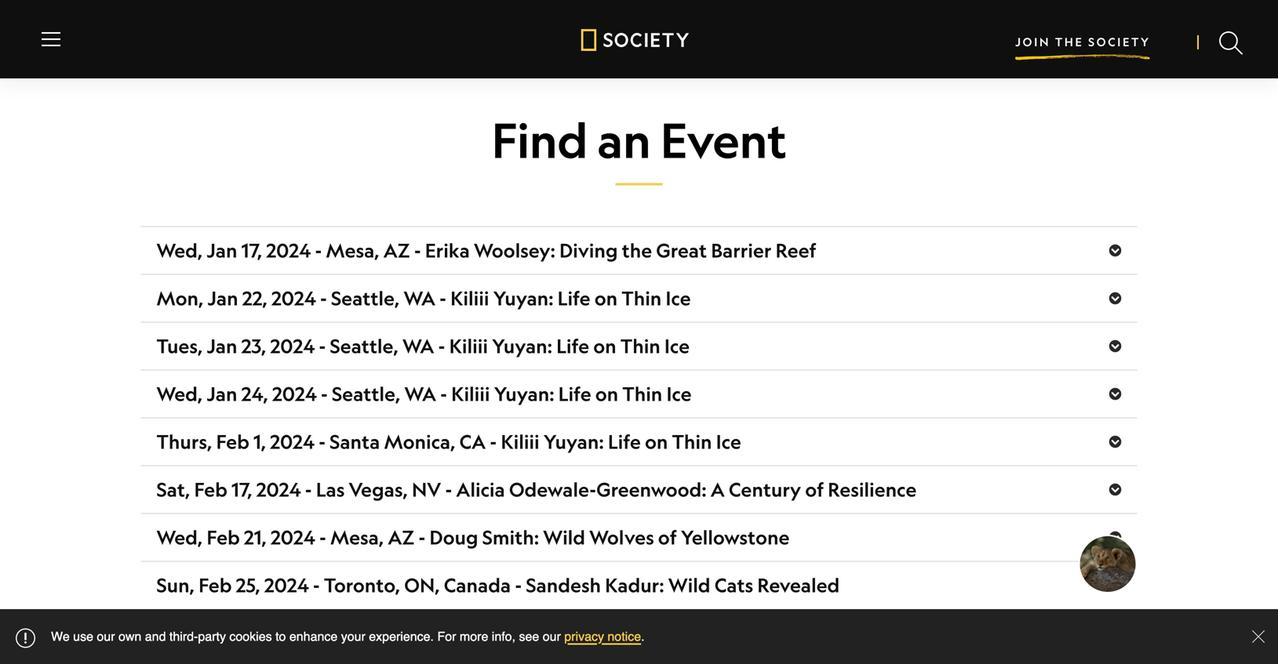 Task type: locate. For each thing, give the bounding box(es) containing it.
az inside 'wed, jan 17, 2024 - mesa, az - erika woolsey: diving the great barrier reef' tab
[[384, 239, 410, 262]]

2024 right the 23,
[[270, 335, 315, 358]]

of right wolves
[[658, 526, 677, 550]]

for
[[437, 630, 456, 644]]

wed, inside 'tab'
[[157, 382, 203, 406]]

1 vertical spatial wed,
[[157, 382, 203, 406]]

1 horizontal spatial our
[[543, 630, 561, 644]]

on down mon, jan 22, 2024 - seattle, wa - kiliii yuyan: life on thin ice tab
[[593, 335, 616, 358]]

1 vertical spatial of
[[658, 526, 677, 550]]

seattle, down "mon, jan 22, 2024 - seattle, wa - kiliii yuyan: life on thin ice"
[[330, 335, 398, 358]]

life for tues, jan 23, 2024 - seattle, wa - kiliii yuyan: life on thin ice
[[556, 335, 589, 358]]

.
[[641, 630, 645, 644]]

0 vertical spatial of
[[805, 478, 824, 502]]

closed image for wed, jan 17, 2024 - mesa, az - erika woolsey: diving the great barrier reef
[[1109, 244, 1122, 257]]

ca
[[460, 430, 486, 454]]

wolves
[[589, 526, 654, 550]]

2 our from the left
[[543, 630, 561, 644]]

sandesh
[[526, 574, 601, 597]]

thin inside thurs, feb 1, 2024 - santa monica, ca - kiliii yuyan: life on thin ice tab
[[672, 430, 712, 454]]

find an event
[[492, 111, 787, 169]]

santa
[[330, 430, 380, 454]]

wed, up mon,
[[157, 239, 203, 262]]

2024 right 24,
[[272, 382, 317, 406]]

0 vertical spatial wa
[[404, 287, 435, 310]]

life inside tues, jan 23, 2024 - seattle, wa - kiliii yuyan: life on thin ice tab
[[556, 335, 589, 358]]

on up greenwood:
[[645, 430, 668, 454]]

barrier
[[711, 239, 772, 262]]

2024 up 22,
[[266, 239, 311, 262]]

sun, feb 25, 2024 - toronto, on, canada - sandesh kadur: wild cats revealed tab
[[141, 562, 1137, 609]]

sat, feb 17, 2024 - las vegas, nv - alicia odewale-greenwood: a century of resilience
[[157, 478, 917, 502]]

thurs, feb 1, 2024 - santa monica, ca - kiliii yuyan: life on thin ice
[[157, 430, 741, 454]]

2024 right 21,
[[271, 526, 315, 550]]

1 vertical spatial 17,
[[231, 478, 252, 502]]

az left erika
[[384, 239, 410, 262]]

wild
[[543, 526, 585, 550], [668, 574, 711, 597]]

own
[[118, 630, 142, 644]]

to
[[275, 630, 286, 644]]

2024 for wed, jan 24, 2024 - seattle, wa - kiliii yuyan: life on thin ice
[[272, 382, 317, 406]]

wa inside wed, jan 24, 2024 - seattle, wa - kiliii yuyan: life on thin ice 'tab'
[[404, 382, 436, 406]]

thurs,
[[157, 430, 212, 454]]

seattle, inside mon, jan 22, 2024 - seattle, wa - kiliii yuyan: life on thin ice tab
[[331, 287, 400, 310]]

2024
[[266, 239, 311, 262], [271, 287, 316, 310], [270, 335, 315, 358], [272, 382, 317, 406], [270, 430, 315, 454], [256, 478, 301, 502], [271, 526, 315, 550], [264, 574, 309, 597]]

wed, up sun,
[[157, 526, 203, 550]]

feb right sat,
[[194, 478, 227, 502]]

on inside 'tab'
[[595, 382, 618, 406]]

kiliii up ca
[[451, 382, 490, 406]]

life for wed, jan 24, 2024 - seattle, wa - kiliii yuyan: life on thin ice
[[558, 382, 591, 406]]

17, inside tab
[[231, 478, 252, 502]]

your
[[341, 630, 366, 644]]

ice down great
[[666, 287, 691, 310]]

our
[[97, 630, 115, 644], [543, 630, 561, 644]]

ice inside 'tab'
[[667, 382, 692, 406]]

21,
[[244, 526, 267, 550]]

seattle, for 24,
[[332, 382, 400, 406]]

seattle, up tues, jan 23, 2024 - seattle, wa - kiliii yuyan: life on thin ice
[[331, 287, 400, 310]]

yuyan: for tues, jan 23, 2024 - seattle, wa - kiliii yuyan: life on thin ice
[[492, 335, 552, 358]]

feb left 21,
[[207, 526, 240, 550]]

society
[[1088, 35, 1151, 49]]

2 closed image from the top
[[1109, 340, 1122, 353]]

of right the century
[[805, 478, 824, 502]]

0 horizontal spatial of
[[658, 526, 677, 550]]

jan for 22,
[[208, 287, 238, 310]]

our right see
[[543, 630, 561, 644]]

thin down 'wed, jan 17, 2024 - mesa, az - erika woolsey: diving the great barrier reef' tab
[[622, 287, 662, 310]]

seattle, up santa
[[332, 382, 400, 406]]

snow leopard image
[[157, 621, 639, 665]]

0 vertical spatial mesa,
[[326, 239, 380, 262]]

2 closed image from the top
[[1109, 436, 1122, 448]]

closed image inside wed, feb 21, 2024 - mesa, az - doug smith: wild wolves of yellowstone tab
[[1109, 532, 1122, 544]]

2 vertical spatial wa
[[404, 382, 436, 406]]

experience.
[[369, 630, 434, 644]]

wed, for wed, feb 21, 2024 - mesa, az - doug smith: wild wolves of yellowstone
[[157, 526, 203, 550]]

0 vertical spatial wild
[[543, 526, 585, 550]]

ice
[[666, 287, 691, 310], [665, 335, 690, 358], [667, 382, 692, 406], [716, 430, 741, 454]]

wed, jan 24, 2024 - seattle, wa - kiliii yuyan: life on thin ice
[[157, 382, 692, 406]]

thin
[[622, 287, 662, 310], [621, 335, 661, 358], [622, 382, 663, 406], [672, 430, 712, 454]]

wed, for wed, jan 24, 2024 - seattle, wa - kiliii yuyan: life on thin ice
[[157, 382, 203, 406]]

wild up sandesh
[[543, 526, 585, 550]]

1 vertical spatial wild
[[668, 574, 711, 597]]

kiliii inside wed, jan 24, 2024 - seattle, wa - kiliii yuyan: life on thin ice 'tab'
[[451, 382, 490, 406]]

event
[[660, 111, 787, 169]]

2024 down 1,
[[256, 478, 301, 502]]

-
[[315, 239, 322, 262], [414, 239, 421, 262], [320, 287, 327, 310], [439, 287, 446, 310], [319, 335, 326, 358], [438, 335, 445, 358], [321, 382, 328, 406], [440, 382, 447, 406], [319, 430, 326, 454], [490, 430, 497, 454], [305, 478, 312, 502], [445, 478, 452, 502], [319, 526, 326, 550], [418, 526, 425, 550], [313, 574, 320, 597], [515, 574, 522, 597]]

1 vertical spatial mesa,
[[330, 526, 384, 550]]

wa down "mon, jan 22, 2024 - seattle, wa - kiliii yuyan: life on thin ice"
[[402, 335, 434, 358]]

17,
[[241, 239, 262, 262], [231, 478, 252, 502]]

wa inside mon, jan 22, 2024 - seattle, wa - kiliii yuyan: life on thin ice tab
[[404, 287, 435, 310]]

kiliii
[[450, 287, 489, 310], [449, 335, 488, 358], [451, 382, 490, 406], [501, 430, 540, 454]]

great
[[656, 239, 707, 262]]

thin for mon, jan 22, 2024 - seattle, wa - kiliii yuyan: life on thin ice
[[622, 287, 662, 310]]

ice for tues, jan 23, 2024 - seattle, wa - kiliii yuyan: life on thin ice
[[665, 335, 690, 358]]

jan
[[207, 239, 237, 262], [208, 287, 238, 310], [207, 335, 237, 358], [207, 382, 237, 406]]

2024 inside 'tab'
[[272, 382, 317, 406]]

2024 for thurs, feb 1, 2024 - santa monica, ca - kiliii yuyan: life on thin ice
[[270, 430, 315, 454]]

1 wed, from the top
[[157, 239, 203, 262]]

0 horizontal spatial our
[[97, 630, 115, 644]]

0 vertical spatial closed image
[[1109, 292, 1122, 305]]

closed image inside 'wed, jan 17, 2024 - mesa, az - erika woolsey: diving the great barrier reef' tab
[[1109, 244, 1122, 257]]

thin for tues, jan 23, 2024 - seattle, wa - kiliii yuyan: life on thin ice
[[621, 335, 661, 358]]

use
[[73, 630, 93, 644]]

2 vertical spatial seattle,
[[332, 382, 400, 406]]

1 vertical spatial closed image
[[1109, 436, 1122, 448]]

kiliii for 24,
[[451, 382, 490, 406]]

and
[[145, 630, 166, 644]]

0 vertical spatial az
[[384, 239, 410, 262]]

yuyan:
[[493, 287, 554, 310], [492, 335, 552, 358], [494, 382, 554, 406], [544, 430, 604, 454]]

17, up 22,
[[241, 239, 262, 262]]

17, inside tab
[[241, 239, 262, 262]]

feb inside tab
[[194, 478, 227, 502]]

kadur:
[[605, 574, 664, 597]]

1 closed image from the top
[[1109, 292, 1122, 305]]

2 vertical spatial wed,
[[157, 526, 203, 550]]

party
[[198, 630, 226, 644]]

life
[[558, 287, 591, 310], [556, 335, 589, 358], [558, 382, 591, 406], [608, 430, 641, 454]]

life for mon, jan 22, 2024 - seattle, wa - kiliii yuyan: life on thin ice
[[558, 287, 591, 310]]

ice up thurs, feb 1, 2024 - santa monica, ca - kiliii yuyan: life on thin ice tab
[[667, 382, 692, 406]]

1 horizontal spatial wild
[[668, 574, 711, 597]]

thin inside tues, jan 23, 2024 - seattle, wa - kiliii yuyan: life on thin ice tab
[[621, 335, 661, 358]]

wed, jan 24, 2024 - seattle, wa - kiliii yuyan: life on thin ice tab
[[141, 371, 1137, 418]]

3 closed image from the top
[[1109, 484, 1122, 496]]

closed image inside thurs, feb 1, 2024 - santa monica, ca - kiliii yuyan: life on thin ice tab
[[1109, 436, 1122, 448]]

wa for 22,
[[404, 287, 435, 310]]

1 vertical spatial wa
[[402, 335, 434, 358]]

life inside mon, jan 22, 2024 - seattle, wa - kiliii yuyan: life on thin ice tab
[[558, 287, 591, 310]]

kiliii for 22,
[[450, 287, 489, 310]]

1,
[[253, 430, 266, 454]]

our right use
[[97, 630, 115, 644]]

az inside wed, feb 21, 2024 - mesa, az - doug smith: wild wolves of yellowstone tab
[[388, 526, 414, 550]]

we
[[51, 630, 70, 644]]

thin down mon, jan 22, 2024 - seattle, wa - kiliii yuyan: life on thin ice tab
[[621, 335, 661, 358]]

privacy notice link
[[564, 630, 641, 644]]

on up thurs, feb 1, 2024 - santa monica, ca - kiliii yuyan: life on thin ice tab
[[595, 382, 618, 406]]

2024 for wed, feb 21, 2024 - mesa, az - doug smith: wild wolves of yellowstone
[[271, 526, 315, 550]]

0 vertical spatial wed,
[[157, 239, 203, 262]]

ice for mon, jan 22, 2024 - seattle, wa - kiliii yuyan: life on thin ice
[[666, 287, 691, 310]]

kiliii inside mon, jan 22, 2024 - seattle, wa - kiliii yuyan: life on thin ice tab
[[450, 287, 489, 310]]

thin up thurs, feb 1, 2024 - santa monica, ca - kiliii yuyan: life on thin ice tab
[[622, 382, 663, 406]]

1 vertical spatial seattle,
[[330, 335, 398, 358]]

4 closed image from the top
[[1109, 532, 1122, 544]]

wa up monica,
[[404, 382, 436, 406]]

seattle, inside wed, jan 24, 2024 - seattle, wa - kiliii yuyan: life on thin ice 'tab'
[[332, 382, 400, 406]]

az for erika
[[384, 239, 410, 262]]

closed image
[[1109, 244, 1122, 257], [1109, 340, 1122, 353], [1109, 388, 1122, 400], [1109, 532, 1122, 544]]

jan inside 'tab'
[[207, 382, 237, 406]]

0 horizontal spatial wild
[[543, 526, 585, 550]]

kiliii up wed, jan 24, 2024 - seattle, wa - kiliii yuyan: life on thin ice
[[449, 335, 488, 358]]

seattle, inside tues, jan 23, 2024 - seattle, wa - kiliii yuyan: life on thin ice tab
[[330, 335, 398, 358]]

2 wed, from the top
[[157, 382, 203, 406]]

thin inside mon, jan 22, 2024 - seattle, wa - kiliii yuyan: life on thin ice tab
[[622, 287, 662, 310]]

wed, for wed, jan 17, 2024 - mesa, az - erika woolsey: diving the great barrier reef
[[157, 239, 203, 262]]

wa up tues, jan 23, 2024 - seattle, wa - kiliii yuyan: life on thin ice
[[404, 287, 435, 310]]

privacy
[[564, 630, 604, 644]]

feb left 1,
[[216, 430, 249, 454]]

of
[[805, 478, 824, 502], [658, 526, 677, 550]]

kiliii inside thurs, feb 1, 2024 - santa monica, ca - kiliii yuyan: life on thin ice tab
[[501, 430, 540, 454]]

kiliii right ca
[[501, 430, 540, 454]]

reef
[[776, 239, 816, 262]]

life inside wed, jan 24, 2024 - seattle, wa - kiliii yuyan: life on thin ice 'tab'
[[558, 382, 591, 406]]

0 vertical spatial seattle,
[[331, 287, 400, 310]]

closed image
[[1109, 292, 1122, 305], [1109, 436, 1122, 448], [1109, 484, 1122, 496]]

tues, jan 23, 2024 - seattle, wa - kiliii yuyan: life on thin ice tab
[[141, 323, 1137, 370]]

2024 right 22,
[[271, 287, 316, 310]]

ice down mon, jan 22, 2024 - seattle, wa - kiliii yuyan: life on thin ice tab
[[665, 335, 690, 358]]

wild left 'cats'
[[668, 574, 711, 597]]

diving
[[559, 239, 618, 262]]

feb
[[216, 430, 249, 454], [194, 478, 227, 502], [207, 526, 240, 550], [199, 574, 232, 597]]

opened image
[[1109, 579, 1122, 592]]

on
[[595, 287, 618, 310], [593, 335, 616, 358], [595, 382, 618, 406], [645, 430, 668, 454]]

yuyan: inside 'tab'
[[494, 382, 554, 406]]

seattle,
[[331, 287, 400, 310], [330, 335, 398, 358], [332, 382, 400, 406]]

wa inside tues, jan 23, 2024 - seattle, wa - kiliii yuyan: life on thin ice tab
[[402, 335, 434, 358]]

closed image inside wed, jan 24, 2024 - seattle, wa - kiliii yuyan: life on thin ice 'tab'
[[1109, 388, 1122, 400]]

feb left 25,
[[199, 574, 232, 597]]

closed image inside tues, jan 23, 2024 - seattle, wa - kiliii yuyan: life on thin ice tab
[[1109, 340, 1122, 353]]

2024 inside tab
[[256, 478, 301, 502]]

az
[[384, 239, 410, 262], [388, 526, 414, 550]]

more
[[460, 630, 488, 644]]

2024 right 1,
[[270, 430, 315, 454]]

tab list
[[141, 226, 1137, 665]]

of inside tab
[[658, 526, 677, 550]]

closed image inside mon, jan 22, 2024 - seattle, wa - kiliii yuyan: life on thin ice tab
[[1109, 292, 1122, 305]]

mon, jan 22, 2024 - seattle, wa - kiliii yuyan: life on thin ice tab
[[141, 275, 1137, 322]]

kiliii down wed, jan 17, 2024 - mesa, az - erika woolsey: diving the great barrier reef
[[450, 287, 489, 310]]

wild inside wed, feb 21, 2024 - mesa, az - doug smith: wild wolves of yellowstone tab
[[543, 526, 585, 550]]

1 closed image from the top
[[1109, 244, 1122, 257]]

kiliii inside tues, jan 23, 2024 - seattle, wa - kiliii yuyan: life on thin ice tab
[[449, 335, 488, 358]]

1 vertical spatial az
[[388, 526, 414, 550]]

az up on,
[[388, 526, 414, 550]]

wa
[[404, 287, 435, 310], [402, 335, 434, 358], [404, 382, 436, 406]]

2024 for tues, jan 23, 2024 - seattle, wa - kiliii yuyan: life on thin ice
[[270, 335, 315, 358]]

closed image inside sat, feb 17, 2024 - las vegas, nv - alicia odewale-greenwood: a century of resilience tab
[[1109, 484, 1122, 496]]

2024 for mon, jan 22, 2024 - seattle, wa - kiliii yuyan: life on thin ice
[[271, 287, 316, 310]]

2 vertical spatial closed image
[[1109, 484, 1122, 496]]

join the society link
[[1015, 31, 1151, 53]]

3 closed image from the top
[[1109, 388, 1122, 400]]

wa for 23,
[[402, 335, 434, 358]]

thin inside wed, jan 24, 2024 - seattle, wa - kiliii yuyan: life on thin ice 'tab'
[[622, 382, 663, 406]]

2024 right 25,
[[264, 574, 309, 597]]

thin up 'a'
[[672, 430, 712, 454]]

0 vertical spatial 17,
[[241, 239, 262, 262]]

17, up 21,
[[231, 478, 252, 502]]

1 horizontal spatial of
[[805, 478, 824, 502]]

tues, jan 23, 2024 - seattle, wa - kiliii yuyan: life on thin ice
[[157, 335, 690, 358]]

on for mon, jan 22, 2024 - seattle, wa - kiliii yuyan: life on thin ice
[[595, 287, 618, 310]]

wed,
[[157, 239, 203, 262], [157, 382, 203, 406], [157, 526, 203, 550]]

see
[[519, 630, 539, 644]]

on down diving
[[595, 287, 618, 310]]

3 wed, from the top
[[157, 526, 203, 550]]

the
[[1055, 35, 1084, 49]]

mesa,
[[326, 239, 380, 262], [330, 526, 384, 550]]

wed, down 'tues,'
[[157, 382, 203, 406]]

national geographic society image
[[580, 28, 690, 52]]



Task type: vqa. For each thing, say whether or not it's contained in the screenshot.
closed icon in sat, feb 17, 2024 - las vegas, nv - alicia odewale-greenwood: a century of resilience tab
yes



Task type: describe. For each thing, give the bounding box(es) containing it.
erika
[[425, 239, 470, 262]]

feb for sun,
[[199, 574, 232, 597]]

toronto,
[[324, 574, 400, 597]]

jan for 23,
[[207, 335, 237, 358]]

seattle, for 23,
[[330, 335, 398, 358]]

1 our from the left
[[97, 630, 115, 644]]

seattle, for 22,
[[331, 287, 400, 310]]

closed image for tues, jan 23, 2024 - seattle, wa - kiliii yuyan: life on thin ice
[[1109, 340, 1122, 353]]

odewale-
[[509, 478, 596, 502]]

sun,
[[157, 574, 195, 597]]

mon, jan 22, 2024 - seattle, wa - kiliii yuyan: life on thin ice
[[157, 287, 691, 310]]

third-
[[169, 630, 198, 644]]

find
[[492, 111, 588, 169]]

vegas,
[[349, 478, 408, 502]]

ice up 'a'
[[716, 430, 741, 454]]

cats
[[715, 574, 753, 597]]

on for tues, jan 23, 2024 - seattle, wa - kiliii yuyan: life on thin ice
[[593, 335, 616, 358]]

wa for 24,
[[404, 382, 436, 406]]

wed, jan 17, 2024 - mesa, az - erika woolsey: diving the great barrier reef
[[157, 239, 816, 262]]

closed image for ice
[[1109, 436, 1122, 448]]

smith:
[[482, 526, 539, 550]]

nv
[[412, 478, 441, 502]]

woolsey:
[[474, 239, 555, 262]]

wed, feb 21, 2024 - mesa, az - doug smith: wild wolves of yellowstone tab
[[141, 514, 1137, 561]]

an
[[597, 111, 651, 169]]

feb for sat,
[[194, 478, 227, 502]]

mon,
[[157, 287, 204, 310]]

closed image for wed, jan 24, 2024 - seattle, wa - kiliii yuyan: life on thin ice
[[1109, 388, 1122, 400]]

greenwood:
[[596, 478, 707, 502]]

revealed
[[757, 574, 840, 597]]

mesa, for doug
[[330, 526, 384, 550]]

cookies
[[229, 630, 272, 644]]

the
[[622, 239, 652, 262]]

a
[[711, 478, 725, 502]]

feb for thurs,
[[216, 430, 249, 454]]

on for wed, jan 24, 2024 - seattle, wa - kiliii yuyan: life on thin ice
[[595, 382, 618, 406]]

17, for jan
[[241, 239, 262, 262]]

enhance
[[289, 630, 338, 644]]

17, for feb
[[231, 478, 252, 502]]

las
[[316, 478, 345, 502]]

life inside thurs, feb 1, 2024 - santa monica, ca - kiliii yuyan: life on thin ice tab
[[608, 430, 641, 454]]

jan for 17,
[[207, 239, 237, 262]]

we use our own and third-party cookies to enhance your experience. for more info, see our privacy notice .
[[51, 630, 645, 644]]

century
[[729, 478, 801, 502]]

feb for wed,
[[207, 526, 240, 550]]

sat,
[[157, 478, 190, 502]]

join
[[1015, 35, 1051, 49]]

2024 for sat, feb 17, 2024 - las vegas, nv - alicia odewale-greenwood: a century of resilience
[[256, 478, 301, 502]]

of inside tab
[[805, 478, 824, 502]]

tab list containing wed, jan 17, 2024 - mesa, az - erika woolsey: diving the great barrier reef
[[141, 226, 1137, 665]]

2024 for sun, feb 25, 2024 - toronto, on, canada - sandesh kadur: wild cats revealed
[[264, 574, 309, 597]]

on,
[[404, 574, 440, 597]]

closed image for wed, feb 21, 2024 - mesa, az - doug smith: wild wolves of yellowstone
[[1109, 532, 1122, 544]]

22,
[[242, 287, 267, 310]]

wed, feb 21, 2024 - mesa, az - doug smith: wild wolves of yellowstone
[[157, 526, 790, 550]]

doug
[[430, 526, 478, 550]]

kiliii for 23,
[[449, 335, 488, 358]]

monica,
[[384, 430, 455, 454]]

24,
[[241, 382, 268, 406]]

yuyan: for mon, jan 22, 2024 - seattle, wa - kiliii yuyan: life on thin ice
[[493, 287, 554, 310]]

canada
[[444, 574, 511, 597]]

mesa, for erika
[[326, 239, 380, 262]]

closed image for of
[[1109, 484, 1122, 496]]

az for doug
[[388, 526, 414, 550]]

2024 for wed, jan 17, 2024 - mesa, az - erika woolsey: diving the great barrier reef
[[266, 239, 311, 262]]

sun, feb 25, 2024 - toronto, on, canada - sandesh kadur: wild cats revealed
[[157, 574, 840, 597]]

resilience
[[828, 478, 917, 502]]

wed, jan 17, 2024 - mesa, az - erika woolsey: diving the great barrier reef tab
[[141, 227, 1137, 274]]

25,
[[236, 574, 260, 597]]

info,
[[492, 630, 516, 644]]

alicia
[[456, 478, 505, 502]]

ice for wed, jan 24, 2024 - seattle, wa - kiliii yuyan: life on thin ice
[[667, 382, 692, 406]]

yuyan: for wed, jan 24, 2024 - seattle, wa - kiliii yuyan: life on thin ice
[[494, 382, 554, 406]]

yellowstone
[[681, 526, 790, 550]]

join the society
[[1015, 35, 1151, 49]]

thurs, feb 1, 2024 - santa monica, ca - kiliii yuyan: life on thin ice tab
[[141, 419, 1137, 466]]

wild inside sun, feb 25, 2024 - toronto, on, canada - sandesh kadur: wild cats revealed tab
[[668, 574, 711, 597]]

tues,
[[157, 335, 203, 358]]

jan for 24,
[[207, 382, 237, 406]]

23,
[[241, 335, 266, 358]]

notice
[[608, 630, 641, 644]]

sat, feb 17, 2024 - las vegas, nv - alicia odewale-greenwood: a century of resilience tab
[[141, 466, 1137, 513]]

thin for wed, jan 24, 2024 - seattle, wa - kiliii yuyan: life on thin ice
[[622, 382, 663, 406]]



